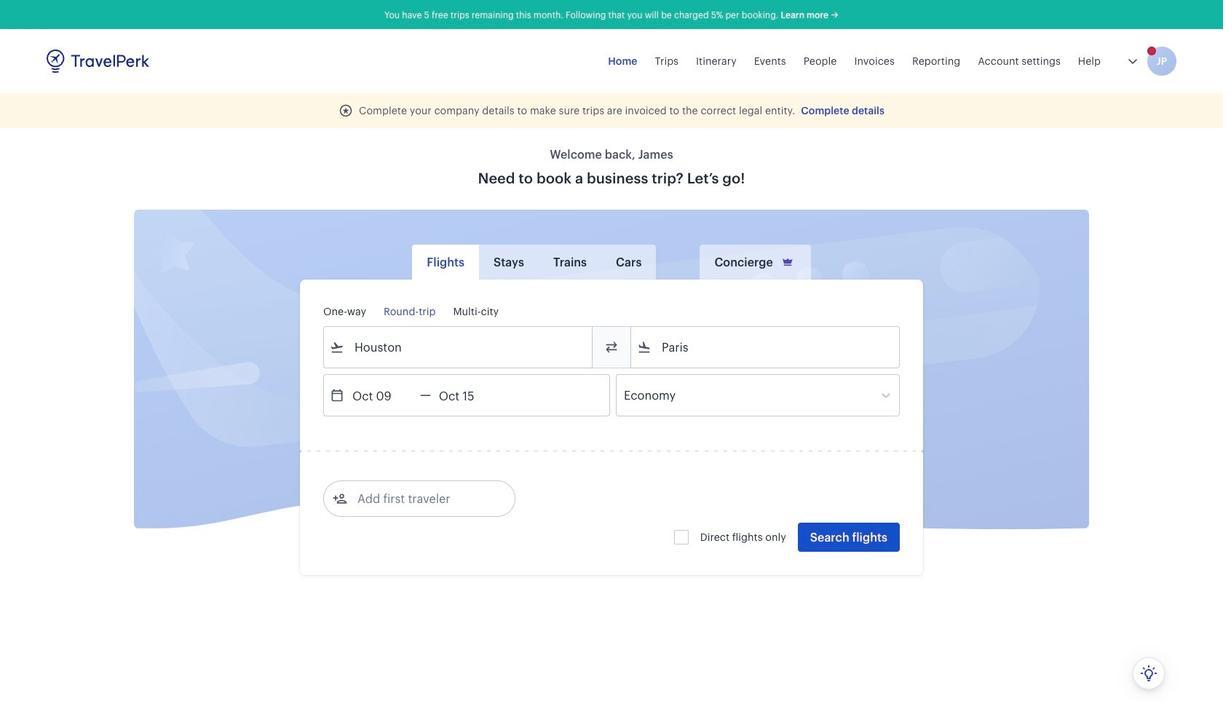 Task type: describe. For each thing, give the bounding box(es) containing it.
Depart text field
[[344, 375, 420, 416]]

Add first traveler search field
[[347, 487, 499, 510]]

Return text field
[[431, 375, 507, 416]]

From search field
[[344, 336, 573, 359]]



Task type: locate. For each thing, give the bounding box(es) containing it.
To search field
[[652, 336, 880, 359]]



Task type: vqa. For each thing, say whether or not it's contained in the screenshot.
move forward to switch to the next month. icon
no



